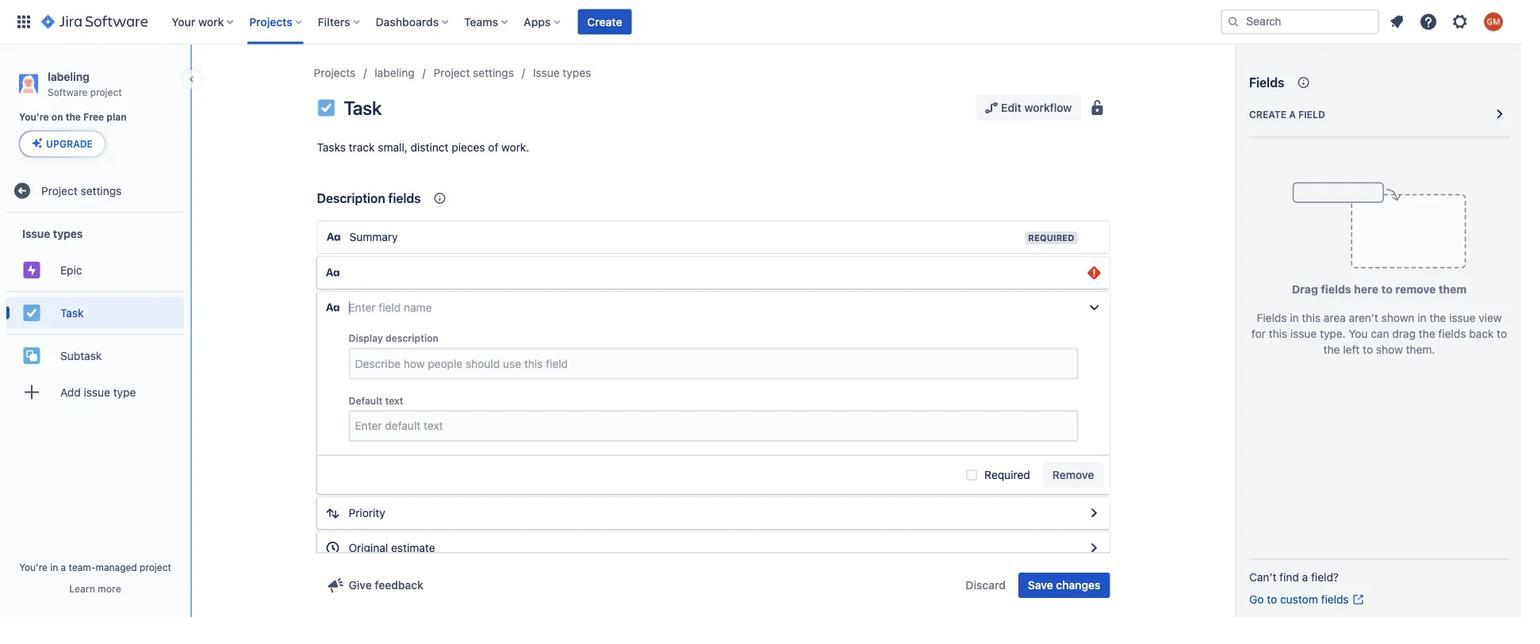 Task type: describe. For each thing, give the bounding box(es) containing it.
1 horizontal spatial project settings link
[[434, 63, 514, 83]]

your profile and settings image
[[1484, 12, 1503, 31]]

1 horizontal spatial a
[[1289, 109, 1296, 120]]

0 horizontal spatial settings
[[81, 184, 122, 197]]

subtask
[[60, 349, 102, 362]]

type.
[[1320, 327, 1346, 340]]

Display description field
[[350, 349, 1077, 378]]

aren't
[[1349, 311, 1379, 324]]

project inside labeling software project
[[90, 86, 122, 97]]

you're for you're on the free plan
[[19, 112, 49, 123]]

them
[[1439, 283, 1467, 296]]

2 horizontal spatial in
[[1418, 311, 1427, 324]]

can
[[1371, 327, 1389, 340]]

to right here
[[1382, 283, 1393, 296]]

small,
[[378, 141, 408, 154]]

0 vertical spatial settings
[[473, 66, 514, 79]]

this link will be opened in a new tab image
[[1352, 593, 1365, 606]]

the right on
[[66, 112, 81, 123]]

learn more
[[69, 583, 121, 594]]

task link
[[6, 297, 184, 329]]

no restrictions image
[[1088, 98, 1107, 117]]

settings image
[[1451, 12, 1470, 31]]

display
[[349, 333, 383, 344]]

epic link
[[6, 254, 184, 286]]

add issue type button
[[6, 376, 184, 408]]

default text
[[349, 395, 403, 406]]

summary
[[349, 230, 398, 244]]

fields inside 'fields in this area aren't shown in the issue view for this issue type. you can drag the fields back to the left to show them.'
[[1439, 327, 1466, 340]]

them.
[[1406, 343, 1435, 356]]

description fields
[[317, 191, 421, 206]]

pieces
[[452, 141, 485, 154]]

description
[[386, 333, 439, 344]]

epic
[[60, 263, 82, 276]]

fields for fields
[[1249, 75, 1285, 90]]

original estimate
[[349, 541, 435, 555]]

Enter field name field
[[349, 298, 1078, 317]]

here
[[1354, 283, 1379, 296]]

projects for projects link
[[314, 66, 356, 79]]

team-
[[69, 562, 96, 573]]

apps button
[[519, 9, 567, 35]]

upgrade
[[46, 138, 93, 149]]

give feedback button
[[317, 573, 433, 598]]

can't
[[1249, 571, 1277, 584]]

drag
[[1292, 283, 1318, 296]]

help image
[[1419, 12, 1438, 31]]

shown
[[1382, 311, 1415, 324]]

filters button
[[313, 9, 366, 35]]

group containing issue types
[[6, 213, 184, 418]]

find
[[1280, 571, 1299, 584]]

the down them
[[1430, 311, 1446, 324]]

issue inside add issue type 'button'
[[84, 385, 110, 399]]

track
[[349, 141, 375, 154]]

field
[[1299, 109, 1325, 120]]

you
[[1349, 327, 1368, 340]]

save
[[1028, 579, 1053, 592]]

work.
[[502, 141, 529, 154]]

teams button
[[459, 9, 514, 35]]

you're in a team-managed project
[[19, 562, 171, 573]]

learn more button
[[69, 582, 121, 595]]

fields left 'more information about the context fields' image
[[388, 191, 421, 206]]

save changes
[[1028, 579, 1101, 592]]

for
[[1252, 327, 1266, 340]]

projects link
[[314, 63, 356, 83]]

estimate
[[391, 541, 435, 555]]

type
[[113, 385, 136, 399]]

back
[[1469, 327, 1494, 340]]

feedback
[[375, 579, 424, 592]]

show
[[1376, 343, 1403, 356]]

1 vertical spatial this
[[1269, 327, 1288, 340]]

distinct
[[411, 141, 449, 154]]

1 horizontal spatial this
[[1302, 311, 1321, 324]]

labeling software project
[[48, 70, 122, 97]]

fields in this area aren't shown in the issue view for this issue type. you can drag the fields back to the left to show them.
[[1252, 311, 1507, 356]]

remove
[[1396, 283, 1436, 296]]

Search field
[[1221, 9, 1380, 35]]

free
[[83, 112, 104, 123]]

upgrade button
[[20, 131, 105, 157]]

save changes button
[[1019, 573, 1110, 598]]

area
[[1324, 311, 1346, 324]]

work
[[198, 15, 224, 28]]

teams
[[464, 15, 498, 28]]

priority
[[349, 507, 385, 520]]

more
[[98, 583, 121, 594]]

go to custom fields link
[[1249, 592, 1365, 608]]

1 vertical spatial project
[[41, 184, 78, 197]]

original estimate button
[[317, 532, 1110, 564]]

add issue type
[[60, 385, 136, 399]]

0 vertical spatial project settings
[[434, 66, 514, 79]]

open field configuration image for priority
[[1085, 504, 1104, 523]]

discard button
[[956, 573, 1015, 598]]

more information about the fields image
[[1294, 73, 1313, 92]]

search image
[[1227, 15, 1240, 28]]

display description
[[349, 333, 439, 344]]

issue types for group containing issue types
[[22, 227, 83, 240]]

to right the go on the bottom
[[1267, 593, 1277, 606]]

create button
[[578, 9, 632, 35]]

types for group containing issue types
[[53, 227, 83, 240]]

subtask link
[[6, 340, 184, 372]]

add
[[60, 385, 81, 399]]

workflow
[[1025, 101, 1072, 114]]

labeling link
[[375, 63, 415, 83]]

Default text field
[[350, 412, 1077, 440]]

filters
[[318, 15, 350, 28]]

priority button
[[317, 497, 1110, 529]]

appswitcher icon image
[[14, 12, 33, 31]]

1 vertical spatial project settings
[[41, 184, 122, 197]]

software
[[48, 86, 88, 97]]

on
[[51, 112, 63, 123]]

give feedback
[[349, 579, 424, 592]]



Task type: vqa. For each thing, say whether or not it's contained in the screenshot.
More information about the fields icon
yes



Task type: locate. For each thing, give the bounding box(es) containing it.
1 horizontal spatial settings
[[473, 66, 514, 79]]

1 horizontal spatial issue
[[1291, 327, 1317, 340]]

a left field at right
[[1289, 109, 1296, 120]]

open field configuration image inside priority button
[[1085, 504, 1104, 523]]

open field configuration image down the remove button
[[1085, 504, 1104, 523]]

managed
[[96, 562, 137, 573]]

1 horizontal spatial project
[[140, 562, 171, 573]]

create left field at right
[[1249, 109, 1287, 120]]

0 vertical spatial issue
[[533, 66, 560, 79]]

1 horizontal spatial create
[[1249, 109, 1287, 120]]

issue inside group
[[22, 227, 50, 240]]

0 vertical spatial fields
[[1249, 75, 1285, 90]]

open field configuration image inside original estimate button
[[1085, 539, 1104, 558]]

close field configuration image
[[1085, 298, 1104, 317]]

project down upgrade button
[[41, 184, 78, 197]]

project right the managed
[[140, 562, 171, 573]]

1 you're from the top
[[19, 112, 49, 123]]

dashboards button
[[371, 9, 455, 35]]

plan
[[107, 112, 127, 123]]

0 horizontal spatial issue
[[84, 385, 110, 399]]

project
[[90, 86, 122, 97], [140, 562, 171, 573]]

create a field
[[1249, 109, 1325, 120]]

the up them.
[[1419, 327, 1436, 340]]

tasks track small, distinct pieces of work.
[[317, 141, 529, 154]]

1 horizontal spatial issue types
[[533, 66, 591, 79]]

1 horizontal spatial project
[[434, 66, 470, 79]]

2 open field configuration image from the top
[[1085, 539, 1104, 558]]

banner
[[0, 0, 1522, 44]]

2 you're from the top
[[19, 562, 48, 573]]

project settings
[[434, 66, 514, 79], [41, 184, 122, 197]]

1 vertical spatial project
[[140, 562, 171, 573]]

1 vertical spatial required
[[985, 468, 1030, 481]]

project up plan
[[90, 86, 122, 97]]

of
[[488, 141, 499, 154]]

issue types for issue types link
[[533, 66, 591, 79]]

0 horizontal spatial in
[[50, 562, 58, 573]]

drag
[[1392, 327, 1416, 340]]

edit
[[1001, 101, 1022, 114]]

more information about the context fields image
[[430, 189, 449, 208]]

remove button
[[1043, 462, 1104, 488]]

2 horizontal spatial a
[[1302, 571, 1308, 584]]

0 vertical spatial create
[[587, 15, 622, 28]]

0 vertical spatial you're
[[19, 112, 49, 123]]

issue type icon image
[[317, 98, 336, 117]]

0 horizontal spatial task
[[60, 306, 84, 319]]

left
[[1343, 343, 1360, 356]]

apps
[[524, 15, 551, 28]]

a for you're in a team-managed project
[[61, 562, 66, 573]]

1 horizontal spatial in
[[1290, 311, 1299, 324]]

0 vertical spatial types
[[563, 66, 591, 79]]

to down view
[[1497, 327, 1507, 340]]

issue types up epic
[[22, 227, 83, 240]]

issue up epic link
[[22, 227, 50, 240]]

edit workflow button
[[976, 95, 1082, 121]]

0 vertical spatial project
[[90, 86, 122, 97]]

learn
[[69, 583, 95, 594]]

0 horizontal spatial issue types
[[22, 227, 83, 240]]

fields
[[1249, 75, 1285, 90], [1257, 311, 1287, 324]]

a
[[1289, 109, 1296, 120], [61, 562, 66, 573], [1302, 571, 1308, 584]]

settings down upgrade
[[81, 184, 122, 197]]

0 vertical spatial task
[[344, 97, 382, 119]]

this
[[1302, 311, 1321, 324], [1269, 327, 1288, 340]]

1 open field configuration image from the top
[[1085, 504, 1104, 523]]

0 horizontal spatial project
[[90, 86, 122, 97]]

0 horizontal spatial issue
[[22, 227, 50, 240]]

you're on the free plan
[[19, 112, 127, 123]]

original
[[349, 541, 388, 555]]

you're left on
[[19, 112, 49, 123]]

1 vertical spatial open field configuration image
[[1085, 539, 1104, 558]]

projects up issue type icon
[[314, 66, 356, 79]]

types
[[563, 66, 591, 79], [53, 227, 83, 240]]

view
[[1479, 311, 1502, 324]]

tasks
[[317, 141, 346, 154]]

0 horizontal spatial a
[[61, 562, 66, 573]]

create for create a field
[[1249, 109, 1287, 120]]

issue types down apps popup button
[[533, 66, 591, 79]]

in for fields in this area aren't shown in the issue view for this issue type. you can drag the fields back to the left to show them.
[[1290, 311, 1299, 324]]

in left team-
[[50, 562, 58, 573]]

projects for projects popup button
[[249, 15, 292, 28]]

issue types
[[533, 66, 591, 79], [22, 227, 83, 240]]

fields inside 'fields in this area aren't shown in the issue view for this issue type. you can drag the fields back to the left to show them.'
[[1257, 311, 1287, 324]]

0 horizontal spatial this
[[1269, 327, 1288, 340]]

a for can't find a field?
[[1302, 571, 1308, 584]]

drag fields here to remove them
[[1292, 283, 1467, 296]]

1 vertical spatial issue
[[22, 227, 50, 240]]

this left area
[[1302, 311, 1321, 324]]

0 horizontal spatial create
[[587, 15, 622, 28]]

0 horizontal spatial project
[[41, 184, 78, 197]]

1 vertical spatial settings
[[81, 184, 122, 197]]

issue types inside group
[[22, 227, 83, 240]]

go
[[1249, 593, 1264, 606]]

in for you're in a team-managed project
[[50, 562, 58, 573]]

fields up for
[[1257, 311, 1287, 324]]

fields up area
[[1321, 283, 1352, 296]]

issue types link
[[533, 63, 591, 83]]

description
[[317, 191, 385, 206]]

1 vertical spatial issue types
[[22, 227, 83, 240]]

project right the labeling link
[[434, 66, 470, 79]]

open field configuration image for original estimate
[[1085, 539, 1104, 558]]

discard
[[966, 579, 1006, 592]]

0 vertical spatial projects
[[249, 15, 292, 28]]

1 vertical spatial you're
[[19, 562, 48, 573]]

0 vertical spatial project settings link
[[434, 63, 514, 83]]

0 horizontal spatial types
[[53, 227, 83, 240]]

types up epic
[[53, 227, 83, 240]]

you're left team-
[[19, 562, 48, 573]]

0 vertical spatial required
[[1028, 233, 1075, 243]]

issue for group containing issue types
[[22, 227, 50, 240]]

default
[[349, 395, 383, 406]]

task down epic
[[60, 306, 84, 319]]

you're for you're in a team-managed project
[[19, 562, 48, 573]]

project settings link down upgrade
[[6, 175, 184, 207]]

dashboards
[[376, 15, 439, 28]]

field?
[[1311, 571, 1339, 584]]

create right apps popup button
[[587, 15, 622, 28]]

banner containing your work
[[0, 0, 1522, 44]]

to right left
[[1363, 343, 1373, 356]]

project settings down upgrade
[[41, 184, 122, 197]]

custom
[[1280, 593, 1318, 606]]

0 horizontal spatial project settings
[[41, 184, 122, 197]]

in right shown
[[1418, 311, 1427, 324]]

create inside button
[[587, 15, 622, 28]]

2 vertical spatial issue
[[84, 385, 110, 399]]

projects right work
[[249, 15, 292, 28]]

1 vertical spatial task
[[60, 306, 84, 319]]

types for issue types link
[[563, 66, 591, 79]]

2 horizontal spatial issue
[[1449, 311, 1476, 324]]

labeling
[[375, 66, 415, 79], [48, 70, 89, 83]]

open field configuration image
[[1085, 504, 1104, 523], [1085, 539, 1104, 558]]

project settings down the 'teams'
[[434, 66, 514, 79]]

group
[[6, 213, 184, 418]]

1 vertical spatial fields
[[1257, 311, 1287, 324]]

0 vertical spatial issue
[[1449, 311, 1476, 324]]

1 vertical spatial issue
[[1291, 327, 1317, 340]]

labeling inside labeling software project
[[48, 70, 89, 83]]

jira software image
[[41, 12, 148, 31], [41, 12, 148, 31]]

your
[[172, 15, 195, 28]]

projects button
[[245, 9, 308, 35]]

a right find
[[1302, 571, 1308, 584]]

types down create button
[[563, 66, 591, 79]]

issue left type.
[[1291, 327, 1317, 340]]

task right issue type icon
[[344, 97, 382, 119]]

1 horizontal spatial project settings
[[434, 66, 514, 79]]

0 vertical spatial open field configuration image
[[1085, 504, 1104, 523]]

types inside group
[[53, 227, 83, 240]]

the
[[66, 112, 81, 123], [1430, 311, 1446, 324], [1419, 327, 1436, 340], [1324, 343, 1340, 356]]

0 vertical spatial project
[[434, 66, 470, 79]]

fields for fields in this area aren't shown in the issue view for this issue type. you can drag the fields back to the left to show them.
[[1257, 311, 1287, 324]]

in down the drag
[[1290, 311, 1299, 324]]

1 vertical spatial project settings link
[[6, 175, 184, 207]]

1 horizontal spatial types
[[563, 66, 591, 79]]

project settings link down the 'teams'
[[434, 63, 514, 83]]

1 horizontal spatial issue
[[533, 66, 560, 79]]

your work
[[172, 15, 224, 28]]

changes
[[1056, 579, 1101, 592]]

1 horizontal spatial labeling
[[375, 66, 415, 79]]

settings down "teams" dropdown button
[[473, 66, 514, 79]]

issue down apps popup button
[[533, 66, 560, 79]]

remove
[[1053, 468, 1094, 481]]

1 vertical spatial create
[[1249, 109, 1287, 120]]

open field configuration image up 'changes'
[[1085, 539, 1104, 558]]

labeling down dashboards
[[375, 66, 415, 79]]

edit workflow
[[1001, 101, 1072, 114]]

0 vertical spatial this
[[1302, 311, 1321, 324]]

1 vertical spatial types
[[53, 227, 83, 240]]

issue for issue types link
[[533, 66, 560, 79]]

add issue type image
[[22, 383, 41, 402]]

labeling for labeling
[[375, 66, 415, 79]]

issue up the back
[[1449, 311, 1476, 324]]

projects inside popup button
[[249, 15, 292, 28]]

0 vertical spatial issue types
[[533, 66, 591, 79]]

0 horizontal spatial labeling
[[48, 70, 89, 83]]

create for create
[[587, 15, 622, 28]]

fields left the back
[[1439, 327, 1466, 340]]

fields left more information about the fields image
[[1249, 75, 1285, 90]]

project settings link
[[434, 63, 514, 83], [6, 175, 184, 207]]

the down type.
[[1324, 343, 1340, 356]]

task inside group
[[60, 306, 84, 319]]

primary element
[[10, 0, 1221, 44]]

this right for
[[1269, 327, 1288, 340]]

can't find a field?
[[1249, 571, 1339, 584]]

0 horizontal spatial project settings link
[[6, 175, 184, 207]]

text
[[385, 395, 403, 406]]

projects
[[249, 15, 292, 28], [314, 66, 356, 79]]

fields
[[388, 191, 421, 206], [1321, 283, 1352, 296], [1439, 327, 1466, 340], [1321, 593, 1349, 606]]

project
[[434, 66, 470, 79], [41, 184, 78, 197]]

task
[[344, 97, 382, 119], [60, 306, 84, 319]]

issue
[[1449, 311, 1476, 324], [1291, 327, 1317, 340], [84, 385, 110, 399]]

a left team-
[[61, 562, 66, 573]]

to
[[1382, 283, 1393, 296], [1497, 327, 1507, 340], [1363, 343, 1373, 356], [1267, 593, 1277, 606]]

issue right add
[[84, 385, 110, 399]]

labeling up software
[[48, 70, 89, 83]]

1 horizontal spatial projects
[[314, 66, 356, 79]]

labeling for labeling software project
[[48, 70, 89, 83]]

1 horizontal spatial task
[[344, 97, 382, 119]]

0 horizontal spatial projects
[[249, 15, 292, 28]]

1 vertical spatial projects
[[314, 66, 356, 79]]

your work button
[[167, 9, 240, 35]]

fields left this link will be opened in a new tab icon
[[1321, 593, 1349, 606]]

task group
[[6, 291, 184, 333]]

notifications image
[[1387, 12, 1407, 31]]

you're
[[19, 112, 49, 123], [19, 562, 48, 573]]

give
[[349, 579, 372, 592]]



